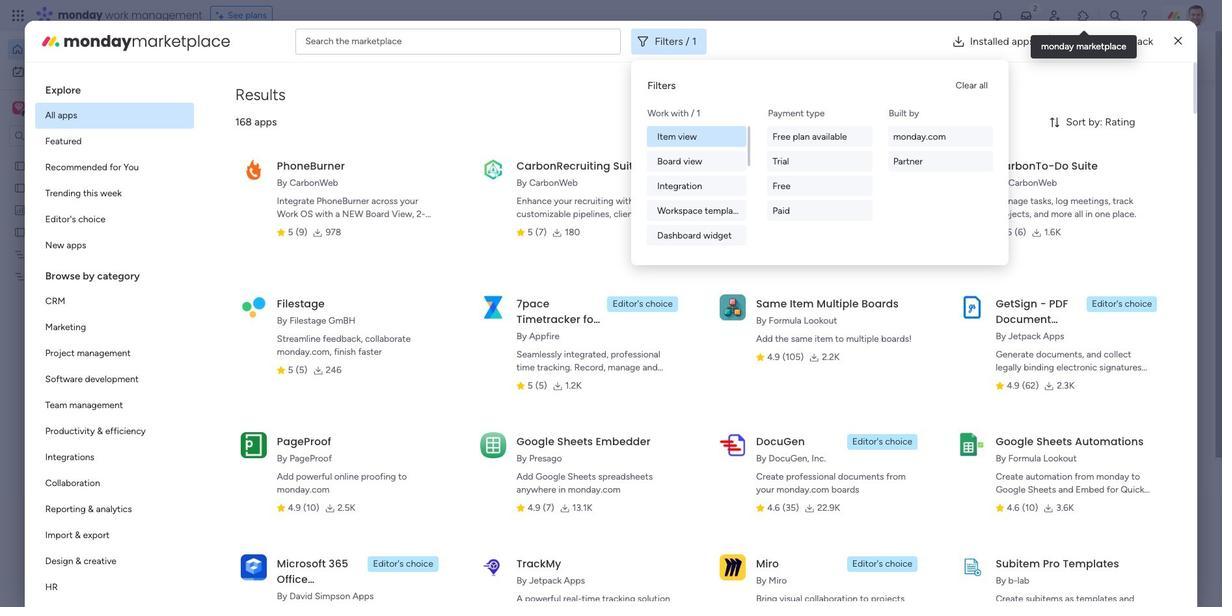 Task type: vqa. For each thing, say whether or not it's contained in the screenshot.
select product image
yes



Task type: locate. For each thing, give the bounding box(es) containing it.
Search in workspace field
[[27, 129, 109, 144]]

dapulse x slim image
[[1174, 34, 1182, 49]]

terry turtle image
[[1186, 5, 1207, 26], [271, 583, 297, 608]]

public dashboard image
[[14, 204, 26, 216]]

update feed image
[[1020, 9, 1033, 22]]

app logo image
[[241, 157, 267, 183], [480, 157, 506, 183], [720, 157, 746, 183], [959, 157, 986, 183], [241, 295, 267, 321], [480, 295, 506, 321], [720, 295, 746, 321], [959, 295, 986, 321], [241, 433, 267, 459], [480, 433, 506, 459], [720, 433, 746, 459], [959, 433, 986, 459], [241, 555, 267, 581], [480, 555, 506, 581], [720, 555, 746, 581], [959, 555, 986, 581]]

2 heading from the top
[[35, 259, 194, 289]]

1 vertical spatial circle o image
[[988, 172, 996, 182]]

1 vertical spatial heading
[[35, 259, 194, 289]]

terry turtle image down terry turtle image
[[271, 583, 297, 608]]

v2 user feedback image
[[979, 48, 989, 63]]

add to favorites image
[[672, 238, 685, 251]]

2 circle o image from the top
[[988, 172, 996, 182]]

circle o image
[[988, 155, 996, 165], [988, 172, 996, 182]]

templates image image
[[980, 262, 1152, 352]]

2 image
[[1030, 1, 1041, 15]]

workspace image
[[12, 101, 25, 115]]

0 horizontal spatial terry turtle image
[[271, 583, 297, 608]]

check circle image
[[988, 122, 996, 132], [988, 139, 996, 149]]

1 vertical spatial public board image
[[14, 182, 26, 194]]

list box
[[35, 73, 194, 608], [0, 152, 166, 463]]

0 vertical spatial check circle image
[[988, 122, 996, 132]]

public board image
[[14, 159, 26, 172], [14, 182, 26, 194]]

heading
[[35, 73, 194, 103], [35, 259, 194, 289]]

search everything image
[[1109, 9, 1122, 22]]

1 vertical spatial check circle image
[[988, 139, 996, 149]]

help center element
[[968, 537, 1164, 589]]

0 vertical spatial circle o image
[[988, 155, 996, 165]]

0 vertical spatial heading
[[35, 73, 194, 103]]

0 vertical spatial terry turtle image
[[1186, 5, 1207, 26]]

option
[[8, 39, 158, 60], [8, 61, 158, 82], [35, 103, 194, 129], [35, 129, 194, 155], [0, 154, 166, 157], [35, 155, 194, 181], [35, 181, 194, 207], [35, 207, 194, 233], [35, 233, 194, 259], [35, 289, 194, 315], [35, 315, 194, 341], [35, 341, 194, 367], [35, 367, 194, 393], [35, 393, 194, 419], [35, 419, 194, 445], [35, 445, 194, 471], [35, 471, 194, 497], [35, 497, 194, 523], [35, 523, 194, 549], [35, 549, 194, 575], [35, 575, 194, 601]]

terry turtle image right help image
[[1186, 5, 1207, 26]]

terry turtle image
[[271, 535, 297, 561]]

workspace image
[[14, 101, 23, 115]]

invite members image
[[1049, 9, 1062, 22]]

v2 bolt switch image
[[1080, 48, 1088, 63]]

0 vertical spatial public board image
[[14, 159, 26, 172]]

2 public board image from the top
[[14, 182, 26, 194]]

1 vertical spatial terry turtle image
[[271, 583, 297, 608]]



Task type: describe. For each thing, give the bounding box(es) containing it.
help image
[[1138, 9, 1151, 22]]

component image
[[256, 418, 268, 429]]

monday marketplace image
[[40, 31, 61, 52]]

1 heading from the top
[[35, 73, 194, 103]]

monday marketplace image
[[1077, 9, 1090, 22]]

workspace selection element
[[12, 100, 109, 117]]

1 horizontal spatial terry turtle image
[[1186, 5, 1207, 26]]

select product image
[[12, 9, 25, 22]]

notifications image
[[991, 9, 1004, 22]]

1 public board image from the top
[[14, 159, 26, 172]]

1 check circle image from the top
[[988, 122, 996, 132]]

component image
[[716, 258, 728, 270]]

1 circle o image from the top
[[988, 155, 996, 165]]

quick search results list box
[[240, 122, 937, 454]]

getting started element
[[968, 474, 1164, 526]]

see plans image
[[216, 8, 228, 23]]

close recently visited image
[[240, 106, 256, 122]]

2 check circle image from the top
[[988, 139, 996, 149]]

public board image
[[14, 226, 26, 238]]

public dashboard image
[[716, 238, 730, 252]]



